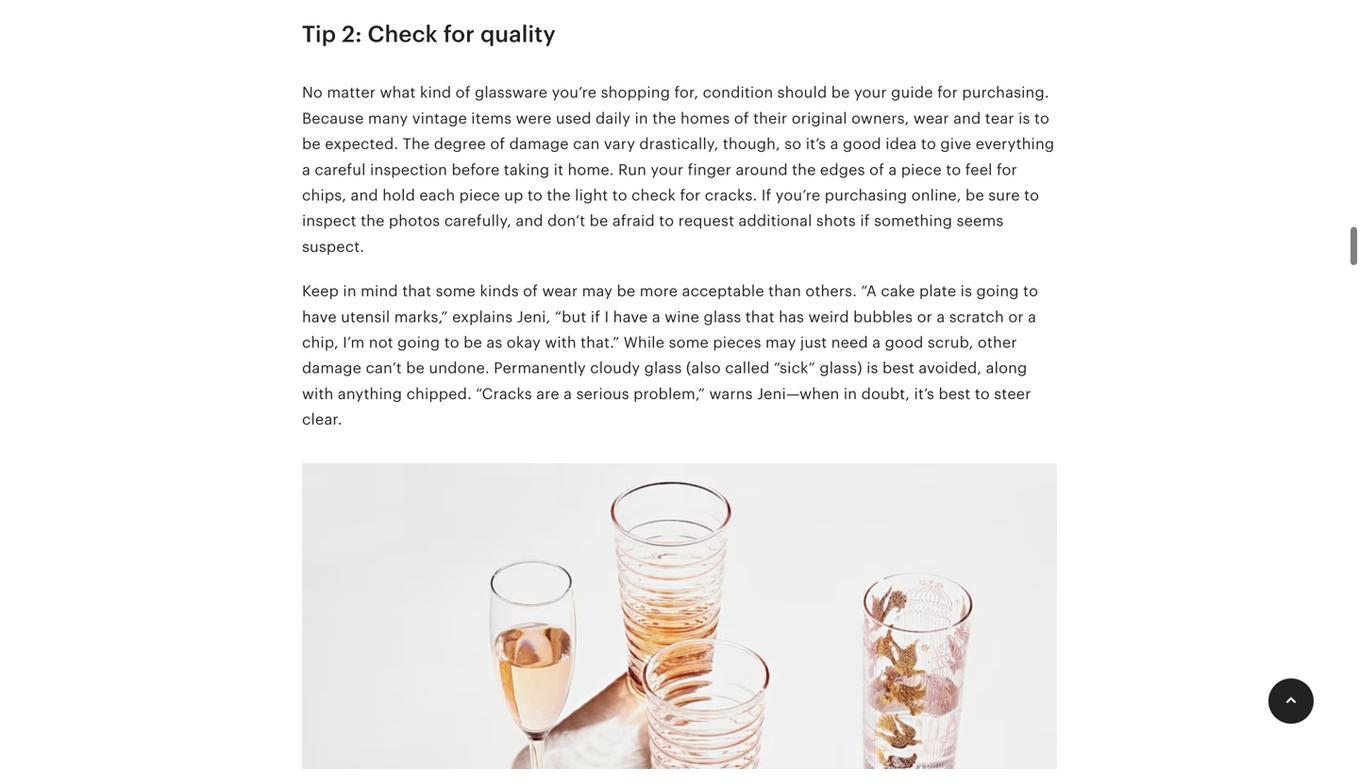 Task type: describe. For each thing, give the bounding box(es) containing it.
pink depression glassware on etsy image
[[302, 451, 1057, 769]]

glassware
[[475, 84, 548, 101]]

1 or from the left
[[917, 308, 932, 325]]

cake
[[881, 283, 915, 300]]

a right are
[[564, 385, 572, 402]]

home.
[[568, 161, 614, 178]]

other
[[978, 334, 1017, 351]]

okay
[[507, 334, 541, 351]]

be right can't
[[406, 360, 425, 377]]

careful
[[315, 161, 366, 178]]

others.
[[806, 283, 857, 300]]

a down plate
[[937, 308, 945, 325]]

finger
[[688, 161, 732, 178]]

jeni—when
[[757, 385, 840, 402]]

many
[[368, 110, 408, 127]]

matter
[[327, 84, 376, 101]]

check
[[368, 21, 438, 47]]

kind
[[420, 84, 451, 101]]

feel
[[965, 161, 993, 178]]

utensil
[[341, 308, 390, 325]]

0 horizontal spatial going
[[398, 334, 440, 351]]

a down bubbles
[[872, 334, 881, 351]]

condition
[[703, 84, 773, 101]]

scratch
[[949, 308, 1004, 325]]

in inside no matter what kind of glassware you're shopping for, condition should be your guide for purchasing. because many vintage items were used daily in the homes of their original owners, wear and tear is to be expected. the degree of damage can vary drastically, though, so it's a good idea to give everything a careful inspection before taking it home. run your finger around the edges of a piece to feel for chips, and hold each piece up to the light to check for cracks. if you're purchasing online, be sure to inspect the photos carefully, and don't be afraid to request additional shots if something seems suspect.
[[635, 110, 648, 127]]

undone.
[[429, 360, 490, 377]]

can
[[573, 136, 600, 153]]

chipped.
[[406, 385, 472, 402]]

tip 2: check for quality
[[302, 21, 556, 47]]

doubt,
[[861, 385, 910, 402]]

suspect.
[[302, 238, 364, 255]]

is inside no matter what kind of glassware you're shopping for, condition should be your guide for purchasing. because many vintage items were used daily in the homes of their original owners, wear and tear is to be expected. the degree of damage can vary drastically, though, so it's a good idea to give everything a careful inspection before taking it home. run your finger around the edges of a piece to feel for chips, and hold each piece up to the light to check for cracks. if you're purchasing online, be sure to inspect the photos carefully, and don't be afraid to request additional shots if something seems suspect.
[[1019, 110, 1030, 127]]

the down so
[[792, 161, 816, 178]]

be down "light" in the left top of the page
[[590, 213, 608, 230]]

kinds
[[480, 283, 519, 300]]

to left steer
[[975, 385, 990, 402]]

scrub,
[[928, 334, 974, 351]]

2 or from the left
[[1008, 308, 1024, 325]]

1 horizontal spatial going
[[976, 283, 1019, 300]]

idea
[[886, 136, 917, 153]]

weird
[[808, 308, 849, 325]]

has
[[779, 308, 804, 325]]

1 vertical spatial is
[[961, 283, 972, 300]]

not
[[369, 334, 393, 351]]

online,
[[911, 187, 961, 204]]

no matter what kind of glassware you're shopping for, condition should be your guide for purchasing. because many vintage items were used daily in the homes of their original owners, wear and tear is to be expected. the degree of damage can vary drastically, though, so it's a good idea to give everything a careful inspection before taking it home. run your finger around the edges of a piece to feel for chips, and hold each piece up to the light to check for cracks. if you're purchasing online, be sure to inspect the photos carefully, and don't be afraid to request additional shots if something seems suspect.
[[302, 84, 1055, 255]]

to left feel
[[946, 161, 961, 178]]

that."
[[581, 334, 619, 351]]

something
[[874, 213, 953, 230]]

0 horizontal spatial best
[[882, 360, 915, 377]]

original
[[792, 110, 847, 127]]

i'm
[[343, 334, 365, 351]]

called
[[725, 360, 770, 377]]

to right up
[[527, 187, 543, 204]]

along
[[986, 360, 1027, 377]]

serious
[[576, 385, 629, 402]]

a up edges
[[830, 136, 839, 153]]

keep
[[302, 283, 339, 300]]

a down idea
[[889, 161, 897, 178]]

of down 'items'
[[490, 136, 505, 153]]

guide
[[891, 84, 933, 101]]

everything
[[976, 136, 1055, 153]]

"a
[[861, 283, 877, 300]]

if
[[761, 187, 772, 204]]

0 horizontal spatial in
[[343, 283, 357, 300]]

the down it
[[547, 187, 571, 204]]

jeni,
[[517, 308, 551, 325]]

keep in mind that some kinds of wear may be more acceptable than others. "a cake plate is going to have utensil marks," explains jeni, "but if i have a wine glass that has weird bubbles or a scratch or a chip, i'm not going to be as okay with that." while some pieces may just need a good scrub, other damage can't be undone. permanently cloudy glass (also called "sick" glass) is best avoided, along with anything chipped. "cracks are a serious problem," warns jeni—when in doubt, it's best to steer clear.
[[302, 283, 1038, 428]]

expected.
[[325, 136, 399, 153]]

1 vertical spatial that
[[745, 308, 775, 325]]

2 horizontal spatial in
[[844, 385, 857, 402]]

give
[[940, 136, 972, 153]]

damage inside no matter what kind of glassware you're shopping for, condition should be your guide for purchasing. because many vintage items were used daily in the homes of their original owners, wear and tear is to be expected. the degree of damage can vary drastically, though, so it's a good idea to give everything a careful inspection before taking it home. run your finger around the edges of a piece to feel for chips, and hold each piece up to the light to check for cracks. if you're purchasing online, be sure to inspect the photos carefully, and don't be afraid to request additional shots if something seems suspect.
[[509, 136, 569, 153]]

items
[[471, 110, 512, 127]]

0 vertical spatial your
[[854, 84, 887, 101]]

photos
[[389, 213, 440, 230]]

0 horizontal spatial with
[[302, 385, 334, 402]]

mind
[[361, 283, 398, 300]]

a up chips,
[[302, 161, 311, 178]]

while
[[624, 334, 665, 351]]

1 horizontal spatial and
[[516, 213, 543, 230]]

around
[[736, 161, 788, 178]]

clear.
[[302, 411, 342, 428]]

taking
[[504, 161, 550, 178]]

explains
[[452, 308, 513, 325]]

for right guide
[[937, 84, 958, 101]]

for,
[[674, 84, 699, 101]]

be left "more"
[[617, 283, 636, 300]]

"but
[[555, 308, 586, 325]]

more
[[640, 283, 678, 300]]

their
[[753, 110, 787, 127]]

than
[[768, 283, 801, 300]]

it's inside no matter what kind of glassware you're shopping for, condition should be your guide for purchasing. because many vintage items were used daily in the homes of their original owners, wear and tear is to be expected. the degree of damage can vary drastically, though, so it's a good idea to give everything a careful inspection before taking it home. run your finger around the edges of a piece to feel for chips, and hold each piece up to the light to check for cracks. if you're purchasing online, be sure to inspect the photos carefully, and don't be afraid to request additional shots if something seems suspect.
[[806, 136, 826, 153]]

up
[[504, 187, 523, 204]]

to right sure at the top right of the page
[[1024, 187, 1039, 204]]

1 horizontal spatial best
[[939, 385, 971, 402]]

1 have from the left
[[302, 308, 337, 325]]

drastically,
[[639, 136, 719, 153]]

carefully,
[[444, 213, 512, 230]]

it
[[554, 161, 564, 178]]

need
[[831, 334, 868, 351]]

should
[[777, 84, 827, 101]]

hold
[[382, 187, 415, 204]]

are
[[536, 385, 560, 402]]

marks,"
[[394, 308, 448, 325]]



Task type: locate. For each thing, give the bounding box(es) containing it.
problem,"
[[633, 385, 705, 402]]

best up doubt, at the bottom right of page
[[882, 360, 915, 377]]

owners,
[[851, 110, 909, 127]]

0 vertical spatial with
[[545, 334, 576, 351]]

of up jeni,
[[523, 283, 538, 300]]

of inside keep in mind that some kinds of wear may be more acceptable than others. "a cake plate is going to have utensil marks," explains jeni, "but if i have a wine glass that has weird bubbles or a scratch or a chip, i'm not going to be as okay with that." while some pieces may just need a good scrub, other damage can't be undone. permanently cloudy glass (also called "sick" glass) is best avoided, along with anything chipped. "cracks are a serious problem," warns jeni—when in doubt, it's best to steer clear.
[[523, 283, 538, 300]]

in down shopping
[[635, 110, 648, 127]]

best down avoided,
[[939, 385, 971, 402]]

it's right so
[[806, 136, 826, 153]]

wear up "but
[[542, 283, 578, 300]]

for up request
[[680, 187, 701, 204]]

glass up "problem,""
[[644, 360, 682, 377]]

0 vertical spatial is
[[1019, 110, 1030, 127]]

don't
[[547, 213, 585, 230]]

be
[[831, 84, 850, 101], [302, 136, 321, 153], [966, 187, 984, 204], [590, 213, 608, 230], [617, 283, 636, 300], [464, 334, 482, 351], [406, 360, 425, 377]]

may down has
[[766, 334, 796, 351]]

0 horizontal spatial or
[[917, 308, 932, 325]]

with up clear.
[[302, 385, 334, 402]]

that left has
[[745, 308, 775, 325]]

steer
[[994, 385, 1031, 402]]

bubbles
[[853, 308, 913, 325]]

shopping
[[601, 84, 670, 101]]

is right 'tear'
[[1019, 110, 1030, 127]]

have right i
[[613, 308, 648, 325]]

2 vertical spatial is
[[867, 360, 878, 377]]

because
[[302, 110, 364, 127]]

if inside no matter what kind of glassware you're shopping for, condition should be your guide for purchasing. because many vintage items were used daily in the homes of their original owners, wear and tear is to be expected. the degree of damage can vary drastically, though, so it's a good idea to give everything a careful inspection before taking it home. run your finger around the edges of a piece to feel for chips, and hold each piece up to the light to check for cracks. if you're purchasing online, be sure to inspect the photos carefully, and don't be afraid to request additional shots if something seems suspect.
[[860, 213, 870, 230]]

permanently
[[494, 360, 586, 377]]

1 vertical spatial may
[[766, 334, 796, 351]]

"sick"
[[774, 360, 815, 377]]

0 vertical spatial going
[[976, 283, 1019, 300]]

1 horizontal spatial with
[[545, 334, 576, 351]]

a
[[830, 136, 839, 153], [302, 161, 311, 178], [889, 161, 897, 178], [652, 308, 661, 325], [937, 308, 945, 325], [1028, 308, 1036, 325], [872, 334, 881, 351], [564, 385, 572, 402]]

0 horizontal spatial piece
[[459, 187, 500, 204]]

in right the keep
[[343, 283, 357, 300]]

"cracks
[[476, 385, 532, 402]]

additional
[[739, 213, 812, 230]]

0 horizontal spatial your
[[651, 161, 684, 178]]

edges
[[820, 161, 865, 178]]

1 horizontal spatial if
[[860, 213, 870, 230]]

a right scratch
[[1028, 308, 1036, 325]]

and left hold
[[351, 187, 378, 204]]

1 horizontal spatial your
[[854, 84, 887, 101]]

it's down avoided,
[[914, 385, 934, 402]]

before
[[452, 161, 500, 178]]

1 vertical spatial best
[[939, 385, 971, 402]]

cracks.
[[705, 187, 757, 204]]

damage
[[509, 136, 569, 153], [302, 360, 362, 377]]

0 vertical spatial in
[[635, 110, 648, 127]]

going up scratch
[[976, 283, 1019, 300]]

so
[[785, 136, 802, 153]]

2:
[[342, 21, 362, 47]]

going down marks,"
[[398, 334, 440, 351]]

1 horizontal spatial damage
[[509, 136, 569, 153]]

0 vertical spatial glass
[[704, 308, 741, 325]]

your up the 'owners,'
[[854, 84, 887, 101]]

just
[[800, 334, 827, 351]]

with
[[545, 334, 576, 351], [302, 385, 334, 402]]

be up original
[[831, 84, 850, 101]]

some
[[436, 283, 476, 300], [669, 334, 709, 351]]

0 vertical spatial some
[[436, 283, 476, 300]]

good inside no matter what kind of glassware you're shopping for, condition should be your guide for purchasing. because many vintage items were used daily in the homes of their original owners, wear and tear is to be expected. the degree of damage can vary drastically, though, so it's a good idea to give everything a careful inspection before taking it home. run your finger around the edges of a piece to feel for chips, and hold each piece up to the light to check for cracks. if you're purchasing online, be sure to inspect the photos carefully, and don't be afraid to request additional shots if something seems suspect.
[[843, 136, 881, 153]]

or down plate
[[917, 308, 932, 325]]

homes
[[681, 110, 730, 127]]

run
[[618, 161, 647, 178]]

good
[[843, 136, 881, 153], [885, 334, 924, 351]]

damage inside keep in mind that some kinds of wear may be more acceptable than others. "a cake plate is going to have utensil marks," explains jeni, "but if i have a wine glass that has weird bubbles or a scratch or a chip, i'm not going to be as okay with that." while some pieces may just need a good scrub, other damage can't be undone. permanently cloudy glass (also called "sick" glass) is best avoided, along with anything chipped. "cracks are a serious problem," warns jeni—when in doubt, it's best to steer clear.
[[302, 360, 362, 377]]

2 horizontal spatial and
[[953, 110, 981, 127]]

0 horizontal spatial it's
[[806, 136, 826, 153]]

the
[[403, 136, 430, 153]]

quality
[[480, 21, 556, 47]]

though,
[[723, 136, 780, 153]]

what
[[380, 84, 416, 101]]

purchasing.
[[962, 84, 1049, 101]]

to right "light" in the left top of the page
[[612, 187, 627, 204]]

to down check
[[659, 213, 674, 230]]

the
[[652, 110, 676, 127], [792, 161, 816, 178], [547, 187, 571, 204], [361, 213, 385, 230]]

0 vertical spatial wear
[[914, 110, 949, 127]]

good inside keep in mind that some kinds of wear may be more acceptable than others. "a cake plate is going to have utensil marks," explains jeni, "but if i have a wine glass that has weird bubbles or a scratch or a chip, i'm not going to be as okay with that." while some pieces may just need a good scrub, other damage can't be undone. permanently cloudy glass (also called "sick" glass) is best avoided, along with anything chipped. "cracks are a serious problem," warns jeni—when in doubt, it's best to steer clear.
[[885, 334, 924, 351]]

0 horizontal spatial may
[[582, 283, 613, 300]]

0 horizontal spatial is
[[867, 360, 878, 377]]

daily
[[596, 110, 631, 127]]

wine
[[665, 308, 699, 325]]

1 horizontal spatial that
[[745, 308, 775, 325]]

1 vertical spatial wear
[[542, 283, 578, 300]]

0 vertical spatial piece
[[901, 161, 942, 178]]

to up along
[[1023, 283, 1038, 300]]

0 horizontal spatial wear
[[542, 283, 578, 300]]

going
[[976, 283, 1019, 300], [398, 334, 440, 351]]

some down wine
[[669, 334, 709, 351]]

warns
[[709, 385, 753, 402]]

1 vertical spatial with
[[302, 385, 334, 402]]

you're up 'used'
[[552, 84, 597, 101]]

cloudy
[[590, 360, 640, 377]]

2 vertical spatial and
[[516, 213, 543, 230]]

1 vertical spatial in
[[343, 283, 357, 300]]

damage down chip,
[[302, 360, 362, 377]]

1 horizontal spatial it's
[[914, 385, 934, 402]]

check
[[632, 187, 676, 204]]

or up other
[[1008, 308, 1024, 325]]

or
[[917, 308, 932, 325], [1008, 308, 1024, 325]]

it's inside keep in mind that some kinds of wear may be more acceptable than others. "a cake plate is going to have utensil marks," explains jeni, "but if i have a wine glass that has weird bubbles or a scratch or a chip, i'm not going to be as okay with that." while some pieces may just need a good scrub, other damage can't be undone. permanently cloudy glass (also called "sick" glass) is best avoided, along with anything chipped. "cracks are a serious problem," warns jeni—when in doubt, it's best to steer clear.
[[914, 385, 934, 402]]

1 vertical spatial your
[[651, 161, 684, 178]]

0 vertical spatial that
[[402, 283, 432, 300]]

if down purchasing
[[860, 213, 870, 230]]

good down bubbles
[[885, 334, 924, 351]]

2 vertical spatial in
[[844, 385, 857, 402]]

that up marks,"
[[402, 283, 432, 300]]

1 horizontal spatial in
[[635, 110, 648, 127]]

1 vertical spatial good
[[885, 334, 924, 351]]

0 vertical spatial good
[[843, 136, 881, 153]]

if left i
[[591, 308, 600, 325]]

2 have from the left
[[613, 308, 648, 325]]

2 horizontal spatial is
[[1019, 110, 1030, 127]]

1 horizontal spatial is
[[961, 283, 972, 300]]

0 horizontal spatial if
[[591, 308, 600, 325]]

avoided,
[[919, 360, 982, 377]]

if inside keep in mind that some kinds of wear may be more acceptable than others. "a cake plate is going to have utensil marks," explains jeni, "but if i have a wine glass that has weird bubbles or a scratch or a chip, i'm not going to be as okay with that." while some pieces may just need a good scrub, other damage can't be undone. permanently cloudy glass (also called "sick" glass) is best avoided, along with anything chipped. "cracks are a serious problem," warns jeni—when in doubt, it's best to steer clear.
[[591, 308, 600, 325]]

each
[[419, 187, 455, 204]]

0 vertical spatial and
[[953, 110, 981, 127]]

0 vertical spatial you're
[[552, 84, 597, 101]]

seems
[[957, 213, 1004, 230]]

0 horizontal spatial some
[[436, 283, 476, 300]]

1 vertical spatial glass
[[644, 360, 682, 377]]

inspect
[[302, 213, 357, 230]]

1 horizontal spatial have
[[613, 308, 648, 325]]

piece
[[901, 161, 942, 178], [459, 187, 500, 204]]

piece up carefully,
[[459, 187, 500, 204]]

1 vertical spatial damage
[[302, 360, 362, 377]]

of up purchasing
[[869, 161, 884, 178]]

1 horizontal spatial or
[[1008, 308, 1024, 325]]

0 vertical spatial if
[[860, 213, 870, 230]]

1 horizontal spatial good
[[885, 334, 924, 351]]

for up sure at the top right of the page
[[997, 161, 1017, 178]]

inspection
[[370, 161, 447, 178]]

have
[[302, 308, 337, 325], [613, 308, 648, 325]]

to left "give" at the top
[[921, 136, 936, 153]]

acceptable
[[682, 283, 764, 300]]

is
[[1019, 110, 1030, 127], [961, 283, 972, 300], [867, 360, 878, 377]]

1 horizontal spatial may
[[766, 334, 796, 351]]

some up explains
[[436, 283, 476, 300]]

tear
[[985, 110, 1014, 127]]

a left wine
[[652, 308, 661, 325]]

be down feel
[[966, 187, 984, 204]]

0 horizontal spatial that
[[402, 283, 432, 300]]

glass
[[704, 308, 741, 325], [644, 360, 682, 377]]

0 vertical spatial damage
[[509, 136, 569, 153]]

wear
[[914, 110, 949, 127], [542, 283, 578, 300]]

the down hold
[[361, 213, 385, 230]]

1 vertical spatial it's
[[914, 385, 934, 402]]

0 horizontal spatial you're
[[552, 84, 597, 101]]

1 vertical spatial piece
[[459, 187, 500, 204]]

afraid
[[612, 213, 655, 230]]

tip
[[302, 21, 336, 47]]

1 horizontal spatial some
[[669, 334, 709, 351]]

0 horizontal spatial damage
[[302, 360, 362, 377]]

no
[[302, 84, 323, 101]]

glass down acceptable
[[704, 308, 741, 325]]

be down because
[[302, 136, 321, 153]]

of
[[456, 84, 471, 101], [734, 110, 749, 127], [490, 136, 505, 153], [869, 161, 884, 178], [523, 283, 538, 300]]

you're
[[552, 84, 597, 101], [776, 187, 821, 204]]

wear inside keep in mind that some kinds of wear may be more acceptable than others. "a cake plate is going to have utensil marks," explains jeni, "but if i have a wine glass that has weird bubbles or a scratch or a chip, i'm not going to be as okay with that." while some pieces may just need a good scrub, other damage can't be undone. permanently cloudy glass (also called "sick" glass) is best avoided, along with anything chipped. "cracks are a serious problem," warns jeni—when in doubt, it's best to steer clear.
[[542, 283, 578, 300]]

1 horizontal spatial wear
[[914, 110, 949, 127]]

of down the condition
[[734, 110, 749, 127]]

0 vertical spatial best
[[882, 360, 915, 377]]

purchasing
[[825, 187, 907, 204]]

good down the 'owners,'
[[843, 136, 881, 153]]

in down glass)
[[844, 385, 857, 402]]

as
[[486, 334, 503, 351]]

i
[[605, 308, 609, 325]]

wear inside no matter what kind of glassware you're shopping for, condition should be your guide for purchasing. because many vintage items were used daily in the homes of their original owners, wear and tear is to be expected. the degree of damage can vary drastically, though, so it's a good idea to give everything a careful inspection before taking it home. run your finger around the edges of a piece to feel for chips, and hold each piece up to the light to check for cracks. if you're purchasing online, be sure to inspect the photos carefully, and don't be afraid to request additional shots if something seems suspect.
[[914, 110, 949, 127]]

chip,
[[302, 334, 339, 351]]

1 horizontal spatial piece
[[901, 161, 942, 178]]

damage down were
[[509, 136, 569, 153]]

1 vertical spatial you're
[[776, 187, 821, 204]]

and down up
[[516, 213, 543, 230]]

with down "but
[[545, 334, 576, 351]]

piece up "online,"
[[901, 161, 942, 178]]

you're right if
[[776, 187, 821, 204]]

1 vertical spatial going
[[398, 334, 440, 351]]

degree
[[434, 136, 486, 153]]

to up everything
[[1034, 110, 1050, 127]]

sure
[[988, 187, 1020, 204]]

to up undone.
[[444, 334, 459, 351]]

plate
[[919, 283, 956, 300]]

anything
[[338, 385, 402, 402]]

have up chip,
[[302, 308, 337, 325]]

1 horizontal spatial glass
[[704, 308, 741, 325]]

0 vertical spatial it's
[[806, 136, 826, 153]]

0 horizontal spatial and
[[351, 187, 378, 204]]

may up i
[[582, 283, 613, 300]]

and up "give" at the top
[[953, 110, 981, 127]]

wear down guide
[[914, 110, 949, 127]]

request
[[678, 213, 734, 230]]

0 horizontal spatial have
[[302, 308, 337, 325]]

of right kind
[[456, 84, 471, 101]]

1 horizontal spatial you're
[[776, 187, 821, 204]]

best
[[882, 360, 915, 377], [939, 385, 971, 402]]

0 vertical spatial may
[[582, 283, 613, 300]]

1 vertical spatial and
[[351, 187, 378, 204]]

1 vertical spatial if
[[591, 308, 600, 325]]

glass)
[[820, 360, 862, 377]]

0 horizontal spatial glass
[[644, 360, 682, 377]]

shots
[[816, 213, 856, 230]]

is up scratch
[[961, 283, 972, 300]]

your down drastically, at the top of page
[[651, 161, 684, 178]]

be left 'as'
[[464, 334, 482, 351]]

chips,
[[302, 187, 346, 204]]

in
[[635, 110, 648, 127], [343, 283, 357, 300], [844, 385, 857, 402]]

0 horizontal spatial good
[[843, 136, 881, 153]]

the up drastically, at the top of page
[[652, 110, 676, 127]]

vary
[[604, 136, 635, 153]]

1 vertical spatial some
[[669, 334, 709, 351]]

for right the check on the left top
[[443, 21, 475, 47]]

is up doubt, at the bottom right of page
[[867, 360, 878, 377]]

and
[[953, 110, 981, 127], [351, 187, 378, 204], [516, 213, 543, 230]]



Task type: vqa. For each thing, say whether or not it's contained in the screenshot.
cake
yes



